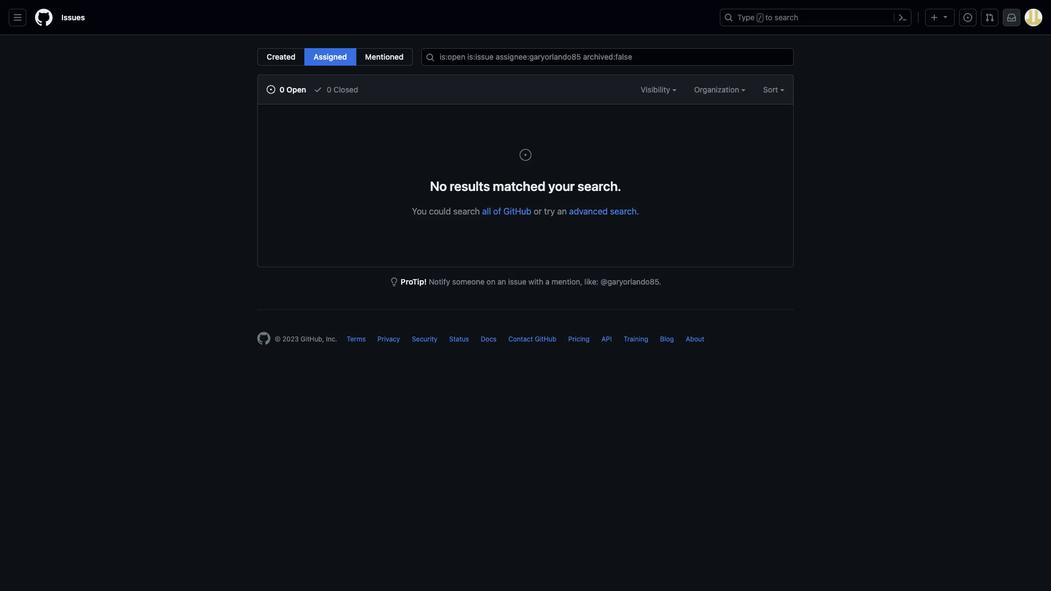 Task type: vqa. For each thing, say whether or not it's contained in the screenshot.
leftmost an
yes



Task type: describe. For each thing, give the bounding box(es) containing it.
© 2023 github, inc.
[[275, 336, 337, 343]]

0 for closed
[[327, 85, 332, 94]]

security link
[[412, 336, 438, 343]]

plus image
[[931, 13, 939, 22]]

sort button
[[764, 84, 785, 95]]

search.
[[578, 178, 622, 194]]

organization
[[695, 85, 742, 94]]

contact github link
[[509, 336, 557, 343]]

closed
[[334, 85, 358, 94]]

mention,
[[552, 277, 583, 286]]

mentioned link
[[356, 48, 413, 66]]

0 horizontal spatial github
[[504, 206, 532, 216]]

could
[[429, 206, 451, 216]]

type / to search
[[738, 13, 799, 22]]

0 closed link
[[314, 84, 358, 95]]

.
[[637, 206, 640, 216]]

all of github link
[[482, 206, 532, 216]]

0 open link
[[267, 84, 306, 95]]

terms
[[347, 336, 366, 343]]

docs link
[[481, 336, 497, 343]]

privacy
[[378, 336, 400, 343]]

pricing link
[[569, 336, 590, 343]]

1 vertical spatial issue opened image
[[519, 148, 532, 162]]

visibility
[[641, 85, 673, 94]]

about link
[[686, 336, 705, 343]]

0 for open
[[280, 85, 285, 94]]

0 vertical spatial an
[[558, 206, 567, 216]]

status
[[449, 336, 469, 343]]

issue
[[508, 277, 527, 286]]

with
[[529, 277, 544, 286]]

issues
[[61, 13, 85, 22]]

assigned
[[314, 52, 347, 61]]

1 horizontal spatial search
[[610, 206, 637, 216]]

issues element
[[257, 48, 413, 66]]

command palette image
[[899, 13, 908, 22]]

Issues search field
[[422, 48, 794, 66]]

your
[[549, 178, 575, 194]]

about
[[686, 336, 705, 343]]

visibility button
[[641, 84, 677, 95]]

api link
[[602, 336, 612, 343]]

someone
[[452, 277, 485, 286]]

search image
[[426, 53, 435, 62]]

1 vertical spatial github
[[535, 336, 557, 343]]

github,
[[301, 336, 324, 343]]

training
[[624, 336, 649, 343]]

Search all issues text field
[[422, 48, 794, 66]]

open
[[287, 85, 306, 94]]

all
[[482, 206, 491, 216]]

contact github
[[509, 336, 557, 343]]

you could search all of github or try an advanced search .
[[412, 206, 640, 216]]

docs
[[481, 336, 497, 343]]

check image
[[314, 85, 323, 94]]



Task type: locate. For each thing, give the bounding box(es) containing it.
sort
[[764, 85, 779, 94]]

github right contact
[[535, 336, 557, 343]]

api
[[602, 336, 612, 343]]

@garyorlando85.
[[601, 277, 662, 286]]

inc.
[[326, 336, 337, 343]]

issue opened image
[[267, 85, 276, 94]]

1 0 from the left
[[280, 85, 285, 94]]

©
[[275, 336, 281, 343]]

blog link
[[661, 336, 674, 343]]

pricing
[[569, 336, 590, 343]]

no results matched your search.
[[430, 178, 622, 194]]

to
[[766, 13, 773, 22]]

0 vertical spatial homepage image
[[35, 9, 53, 26]]

0 open
[[278, 85, 306, 94]]

protip!
[[401, 277, 427, 286]]

an
[[558, 206, 567, 216], [498, 277, 506, 286]]

search down search.
[[610, 206, 637, 216]]

privacy link
[[378, 336, 400, 343]]

0 vertical spatial github
[[504, 206, 532, 216]]

2 0 from the left
[[327, 85, 332, 94]]

homepage image left ©
[[257, 332, 271, 345]]

0 horizontal spatial 0
[[280, 85, 285, 94]]

try
[[544, 206, 555, 216]]

blog
[[661, 336, 674, 343]]

search
[[775, 13, 799, 22], [454, 206, 480, 216], [610, 206, 637, 216]]

or
[[534, 206, 542, 216]]

type
[[738, 13, 755, 22]]

2 horizontal spatial search
[[775, 13, 799, 22]]

1 vertical spatial homepage image
[[257, 332, 271, 345]]

light bulb image
[[390, 278, 399, 286]]

an right try
[[558, 206, 567, 216]]

issue opened image up the no results matched your search.
[[519, 148, 532, 162]]

0 vertical spatial issue opened image
[[964, 13, 973, 22]]

0
[[280, 85, 285, 94], [327, 85, 332, 94]]

1 vertical spatial an
[[498, 277, 506, 286]]

1 horizontal spatial issue opened image
[[964, 13, 973, 22]]

github
[[504, 206, 532, 216], [535, 336, 557, 343]]

0 horizontal spatial homepage image
[[35, 9, 53, 26]]

search left all
[[454, 206, 480, 216]]

0 horizontal spatial issue opened image
[[519, 148, 532, 162]]

training link
[[624, 336, 649, 343]]

0 right the check icon
[[327, 85, 332, 94]]

/
[[759, 14, 762, 22]]

0 closed
[[325, 85, 358, 94]]

triangle down image
[[942, 12, 950, 21]]

like:
[[585, 277, 599, 286]]

search right to
[[775, 13, 799, 22]]

mentioned
[[365, 52, 404, 61]]

issue opened image
[[964, 13, 973, 22], [519, 148, 532, 162]]

issue opened image left git pull request image
[[964, 13, 973, 22]]

protip! notify someone on an issue with a mention, like: @garyorlando85.
[[401, 277, 662, 286]]

0 horizontal spatial an
[[498, 277, 506, 286]]

0 right issue opened image
[[280, 85, 285, 94]]

you
[[412, 206, 427, 216]]

terms link
[[347, 336, 366, 343]]

homepage image
[[35, 9, 53, 26], [257, 332, 271, 345]]

notify
[[429, 277, 450, 286]]

1 horizontal spatial github
[[535, 336, 557, 343]]

of
[[494, 206, 502, 216]]

1 horizontal spatial 0
[[327, 85, 332, 94]]

status link
[[449, 336, 469, 343]]

1 horizontal spatial an
[[558, 206, 567, 216]]

2023
[[283, 336, 299, 343]]

notifications image
[[1008, 13, 1017, 22]]

an right on
[[498, 277, 506, 286]]

on
[[487, 277, 496, 286]]

git pull request image
[[986, 13, 995, 22]]

security
[[412, 336, 438, 343]]

organization button
[[695, 84, 746, 95]]

contact
[[509, 336, 533, 343]]

assigned link
[[304, 48, 357, 66]]

github right of
[[504, 206, 532, 216]]

created
[[267, 52, 296, 61]]

advanced
[[569, 206, 608, 216]]

results
[[450, 178, 490, 194]]

advanced search link
[[569, 206, 637, 216]]

created link
[[257, 48, 305, 66]]

matched
[[493, 178, 546, 194]]

1 horizontal spatial homepage image
[[257, 332, 271, 345]]

homepage image left issues
[[35, 9, 53, 26]]

no
[[430, 178, 447, 194]]

0 horizontal spatial search
[[454, 206, 480, 216]]

a
[[546, 277, 550, 286]]



